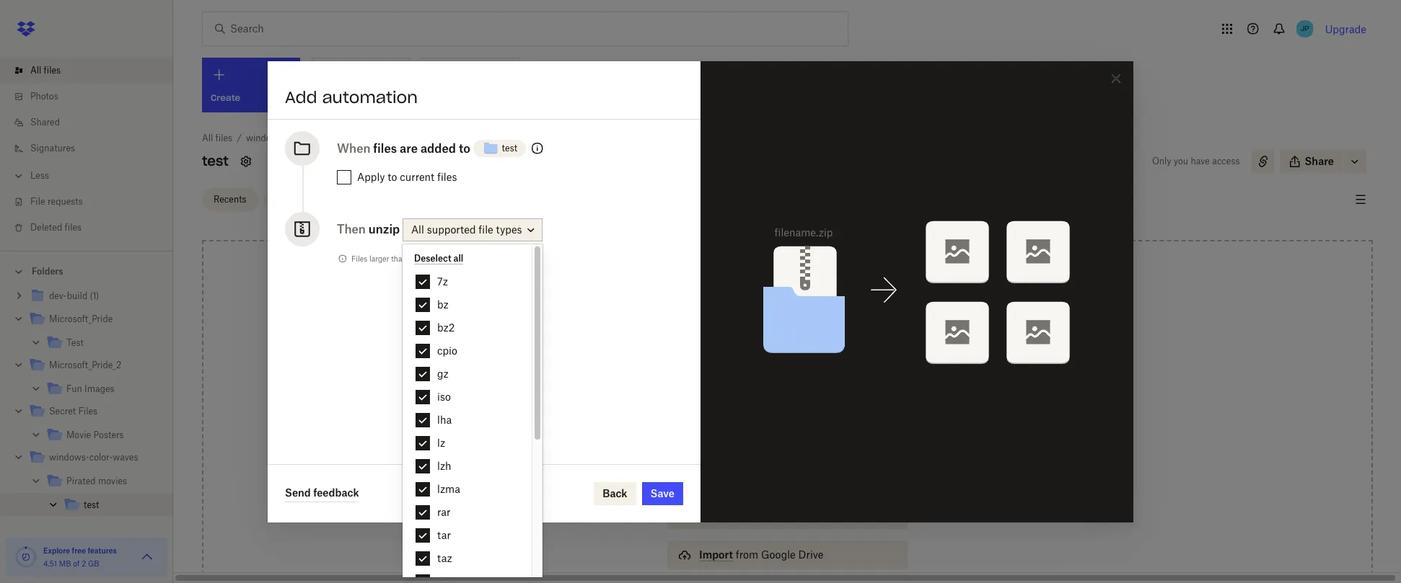 Task type: vqa. For each thing, say whether or not it's contained in the screenshot.


Task type: describe. For each thing, give the bounding box(es) containing it.
add
[[285, 87, 317, 107]]

lha checkbox item
[[403, 409, 532, 432]]

1 horizontal spatial test
[[202, 153, 229, 170]]

deleted files
[[30, 222, 82, 233]]

folders
[[32, 266, 63, 277]]

all files
[[30, 65, 61, 76]]

windows- inside windows-color-waves link
[[49, 452, 89, 463]]

taz
[[437, 553, 452, 565]]

files inside add automation dialog
[[351, 254, 367, 263]]

deselect
[[414, 253, 451, 264]]

0 vertical spatial pirated
[[349, 133, 378, 144]]

access
[[699, 509, 735, 521]]

dropbox image
[[12, 14, 40, 43]]

bz2 checkbox item
[[403, 317, 532, 340]]

test for "test" button
[[502, 143, 517, 153]]

lzma
[[437, 483, 460, 496]]

microsoft_pride_2 link
[[29, 356, 162, 376]]

deselect all
[[414, 253, 463, 264]]

2 / from the left
[[339, 133, 344, 144]]

folders button
[[0, 260, 173, 282]]

tar checkbox item
[[403, 525, 532, 548]]

google
[[761, 549, 796, 561]]

7z checkbox item
[[403, 271, 532, 294]]

folder permissions image
[[529, 140, 546, 157]]

group containing microsoft_pride
[[0, 282, 173, 527]]

photos link
[[12, 84, 173, 110]]

test button
[[473, 134, 526, 163]]

are
[[400, 141, 418, 156]]

iso checkbox item
[[403, 386, 532, 409]]

then
[[337, 222, 366, 236]]

lzma checkbox item
[[403, 478, 532, 502]]

lha
[[437, 414, 452, 426]]

starred button
[[264, 188, 318, 211]]

0 vertical spatial waves
[[310, 133, 335, 144]]

secret files
[[49, 406, 98, 417]]

added
[[421, 141, 456, 156]]

when
[[337, 141, 371, 156]]

deselect all button
[[414, 253, 463, 265]]

gz checkbox item
[[403, 363, 532, 386]]

this
[[738, 509, 756, 521]]

have
[[1191, 156, 1210, 167]]

apply to current files
[[357, 171, 457, 183]]

0 vertical spatial all files link
[[12, 58, 173, 84]]

all
[[454, 253, 463, 264]]

files down added
[[437, 171, 457, 183]]

fun images
[[66, 384, 114, 395]]

features
[[88, 547, 117, 556]]

all files list item
[[0, 58, 173, 84]]

gz
[[437, 368, 449, 380]]

pirated inside the pirated movies link
[[66, 476, 96, 487]]

1 horizontal spatial all files link
[[202, 131, 232, 146]]

add automation
[[285, 87, 418, 107]]

free
[[72, 547, 86, 556]]

recents
[[214, 194, 247, 205]]

unzip
[[369, 222, 400, 236]]

microsoft_pride link
[[29, 310, 162, 330]]

import
[[699, 549, 733, 561]]

taz checkbox item
[[403, 548, 532, 571]]

signatures
[[30, 143, 75, 154]]

windows-color-waves
[[49, 452, 138, 463]]

1 vertical spatial from
[[736, 549, 758, 561]]

apply
[[357, 171, 385, 183]]

posters
[[93, 430, 124, 441]]

supported
[[427, 224, 476, 236]]

rar
[[437, 507, 451, 519]]

0 vertical spatial movies
[[380, 133, 409, 144]]

2
[[82, 560, 86, 569]]

will
[[436, 254, 448, 263]]

secret
[[49, 406, 76, 417]]

bz2
[[437, 322, 455, 334]]

import from google drive
[[699, 549, 824, 561]]

only you have access
[[1152, 156, 1240, 167]]

file requests
[[30, 196, 83, 207]]

file
[[479, 224, 493, 236]]

desktop
[[838, 509, 876, 521]]

more ways to add content element
[[665, 470, 910, 584]]

file
[[30, 196, 45, 207]]

your
[[814, 509, 835, 521]]

shared link
[[12, 110, 173, 136]]

movies inside group
[[98, 476, 127, 487]]

share button
[[1281, 150, 1343, 173]]

test link
[[46, 334, 162, 354]]

1 vertical spatial windows-color-waves link
[[29, 449, 162, 468]]

1 vertical spatial to
[[388, 171, 397, 183]]

cpio checkbox item
[[403, 340, 532, 363]]

deleted
[[30, 222, 62, 233]]

fun images link
[[46, 380, 162, 400]]

not
[[450, 254, 461, 263]]

pirated movies
[[66, 476, 127, 487]]

all for all files / windows-color-waves / pirated movies
[[202, 133, 213, 144]]

tar
[[437, 530, 451, 542]]



Task type: locate. For each thing, give the bounding box(es) containing it.
images
[[84, 384, 114, 395]]

2 vertical spatial all
[[411, 224, 424, 236]]

0 vertical spatial windows-color-waves link
[[246, 131, 335, 146]]

0 vertical spatial pirated movies link
[[349, 131, 409, 146]]

recents button
[[202, 188, 258, 211]]

movie posters link
[[46, 426, 162, 446]]

filename.zip
[[775, 227, 833, 239]]

secret files link
[[29, 403, 162, 422]]

files larger than 256mb will not be unzipped
[[351, 254, 505, 263]]

/ up recents
[[237, 133, 242, 144]]

0 horizontal spatial windows-
[[49, 452, 89, 463]]

all inside list item
[[30, 65, 41, 76]]

2 horizontal spatial test
[[502, 143, 517, 153]]

files for deleted files
[[65, 222, 82, 233]]

from left your
[[789, 509, 811, 521]]

photos
[[30, 91, 58, 102]]

all up photos
[[30, 65, 41, 76]]

less image
[[12, 169, 26, 183]]

current
[[400, 171, 435, 183]]

1 horizontal spatial movies
[[380, 133, 409, 144]]

quota usage element
[[14, 546, 38, 569]]

files left larger
[[351, 254, 367, 263]]

you
[[1174, 156, 1189, 167]]

0 horizontal spatial pirated movies link
[[46, 473, 162, 492]]

0 vertical spatial to
[[459, 141, 470, 156]]

color- inside group
[[89, 452, 113, 463]]

windows-color-waves link down movie posters at the bottom of page
[[29, 449, 162, 468]]

lzh
[[437, 460, 451, 473]]

microsoft_pride_2
[[49, 360, 122, 371]]

files up photos
[[44, 65, 61, 76]]

1 horizontal spatial files
[[351, 254, 367, 263]]

pirated movies link up apply
[[349, 131, 409, 146]]

explore
[[43, 547, 70, 556]]

gb
[[88, 560, 99, 569]]

0 horizontal spatial all
[[30, 65, 41, 76]]

lzh checkbox item
[[403, 455, 532, 478]]

to
[[459, 141, 470, 156], [388, 171, 397, 183]]

1 vertical spatial movies
[[98, 476, 127, 487]]

than
[[391, 254, 407, 263]]

0 horizontal spatial files
[[78, 406, 98, 417]]

2 horizontal spatial all
[[411, 224, 424, 236]]

0 horizontal spatial all files link
[[12, 58, 173, 84]]

all for all files
[[30, 65, 41, 76]]

waves
[[310, 133, 335, 144], [113, 452, 138, 463]]

windows- down "movie" on the left of the page
[[49, 452, 89, 463]]

files for all files
[[44, 65, 61, 76]]

1 vertical spatial all
[[202, 133, 213, 144]]

files
[[351, 254, 367, 263], [78, 406, 98, 417]]

movie
[[66, 430, 91, 441]]

unzipped
[[474, 254, 505, 263]]

files are added to
[[373, 141, 470, 156]]

waves left when
[[310, 133, 335, 144]]

color- down add on the left of the page
[[286, 133, 310, 144]]

0 vertical spatial color-
[[286, 133, 310, 144]]

all files link up recents
[[202, 131, 232, 146]]

upgrade
[[1325, 23, 1367, 35]]

test left folder permissions image
[[502, 143, 517, 153]]

1 horizontal spatial waves
[[310, 133, 335, 144]]

files inside group
[[78, 406, 98, 417]]

1 vertical spatial windows-
[[49, 452, 89, 463]]

/ down add automation
[[339, 133, 344, 144]]

all supported file types button
[[403, 219, 542, 242]]

files for all files / windows-color-waves / pirated movies
[[215, 133, 232, 144]]

add automation dialog
[[268, 61, 1134, 523]]

0 horizontal spatial to
[[388, 171, 397, 183]]

1 horizontal spatial from
[[789, 509, 811, 521]]

movies up test link
[[98, 476, 127, 487]]

test inside group
[[84, 500, 99, 511]]

to right apply
[[388, 171, 397, 183]]

files left are
[[373, 141, 397, 156]]

mb
[[59, 560, 71, 569]]

1 horizontal spatial all
[[202, 133, 213, 144]]

iso
[[437, 391, 451, 403]]

list containing all files
[[0, 49, 173, 251]]

group
[[0, 282, 173, 527]]

microsoft_pride
[[49, 314, 113, 325]]

to right added
[[459, 141, 470, 156]]

1 vertical spatial pirated movies link
[[46, 473, 162, 492]]

test
[[66, 338, 84, 349]]

checkbox item
[[403, 571, 532, 584]]

all supported file types
[[411, 224, 522, 236]]

folder
[[758, 509, 786, 521]]

7z
[[437, 276, 448, 288]]

types
[[496, 224, 522, 236]]

all up "recents" button
[[202, 133, 213, 144]]

drive
[[798, 549, 824, 561]]

1 vertical spatial pirated
[[66, 476, 96, 487]]

/
[[237, 133, 242, 144], [339, 133, 344, 144]]

cpio
[[437, 345, 457, 357]]

1 horizontal spatial windows-color-waves link
[[246, 131, 335, 146]]

test link
[[64, 496, 162, 516]]

test up recents
[[202, 153, 229, 170]]

requests
[[48, 196, 83, 207]]

from
[[789, 509, 811, 521], [736, 549, 758, 561]]

all inside popup button
[[411, 224, 424, 236]]

windows-
[[246, 133, 286, 144], [49, 452, 89, 463]]

pirated movies link
[[349, 131, 409, 146], [46, 473, 162, 492]]

None field
[[0, 0, 111, 16]]

lz
[[437, 437, 445, 450]]

automation
[[322, 87, 418, 107]]

bz
[[437, 299, 449, 311]]

files inside list item
[[44, 65, 61, 76]]

all files link up shared link
[[12, 58, 173, 84]]

all for all supported file types
[[411, 224, 424, 236]]

shared
[[30, 117, 60, 128]]

0 horizontal spatial /
[[237, 133, 242, 144]]

4.51
[[43, 560, 57, 569]]

1 vertical spatial color-
[[89, 452, 113, 463]]

movie posters
[[66, 430, 124, 441]]

starred
[[275, 194, 307, 205]]

fun
[[66, 384, 82, 395]]

256mb
[[409, 254, 434, 263]]

color- down movie posters link
[[89, 452, 113, 463]]

pirated up apply
[[349, 133, 378, 144]]

1 vertical spatial files
[[78, 406, 98, 417]]

0 vertical spatial files
[[351, 254, 367, 263]]

1 horizontal spatial /
[[339, 133, 344, 144]]

access this folder from your desktop
[[699, 509, 876, 521]]

be
[[463, 254, 472, 263]]

larger
[[369, 254, 389, 263]]

1 vertical spatial waves
[[113, 452, 138, 463]]

pirated down windows-color-waves at the left bottom of page
[[66, 476, 96, 487]]

of
[[73, 560, 80, 569]]

0 horizontal spatial windows-color-waves link
[[29, 449, 162, 468]]

0 horizontal spatial color-
[[89, 452, 113, 463]]

lz checkbox item
[[403, 432, 532, 455]]

0 horizontal spatial test
[[84, 500, 99, 511]]

1 / from the left
[[237, 133, 242, 144]]

list
[[0, 49, 173, 251]]

0 horizontal spatial pirated
[[66, 476, 96, 487]]

all up 256mb
[[411, 224, 424, 236]]

explore free features 4.51 mb of 2 gb
[[43, 547, 117, 569]]

0 vertical spatial windows-
[[246, 133, 286, 144]]

0 vertical spatial all
[[30, 65, 41, 76]]

test down pirated movies
[[84, 500, 99, 511]]

less
[[30, 170, 49, 181]]

test for test link
[[84, 500, 99, 511]]

files down the fun images
[[78, 406, 98, 417]]

deleted files link
[[12, 215, 173, 241]]

0 horizontal spatial movies
[[98, 476, 127, 487]]

test
[[502, 143, 517, 153], [202, 153, 229, 170], [84, 500, 99, 511]]

file requests link
[[12, 189, 173, 215]]

access
[[1212, 156, 1240, 167]]

1 horizontal spatial windows-
[[246, 133, 286, 144]]

windows-color-waves link down add on the left of the page
[[246, 131, 335, 146]]

1 horizontal spatial pirated
[[349, 133, 378, 144]]

pirated movies link up test link
[[46, 473, 162, 492]]

from right import
[[736, 549, 758, 561]]

movies up apply to current files
[[380, 133, 409, 144]]

all files link
[[12, 58, 173, 84], [202, 131, 232, 146]]

bz checkbox item
[[403, 294, 532, 317]]

0 horizontal spatial waves
[[113, 452, 138, 463]]

all files / windows-color-waves / pirated movies
[[202, 133, 409, 144]]

files right deleted
[[65, 222, 82, 233]]

1 horizontal spatial to
[[459, 141, 470, 156]]

1 vertical spatial all files link
[[202, 131, 232, 146]]

share
[[1305, 155, 1334, 167]]

0 horizontal spatial from
[[736, 549, 758, 561]]

windows- down add on the left of the page
[[246, 133, 286, 144]]

files up recents
[[215, 133, 232, 144]]

1 horizontal spatial pirated movies link
[[349, 131, 409, 146]]

0 vertical spatial from
[[789, 509, 811, 521]]

waves down posters
[[113, 452, 138, 463]]

test inside button
[[502, 143, 517, 153]]

1 horizontal spatial color-
[[286, 133, 310, 144]]

files
[[44, 65, 61, 76], [215, 133, 232, 144], [373, 141, 397, 156], [437, 171, 457, 183], [65, 222, 82, 233]]

signatures link
[[12, 136, 173, 162]]

rar checkbox item
[[403, 502, 532, 525]]



